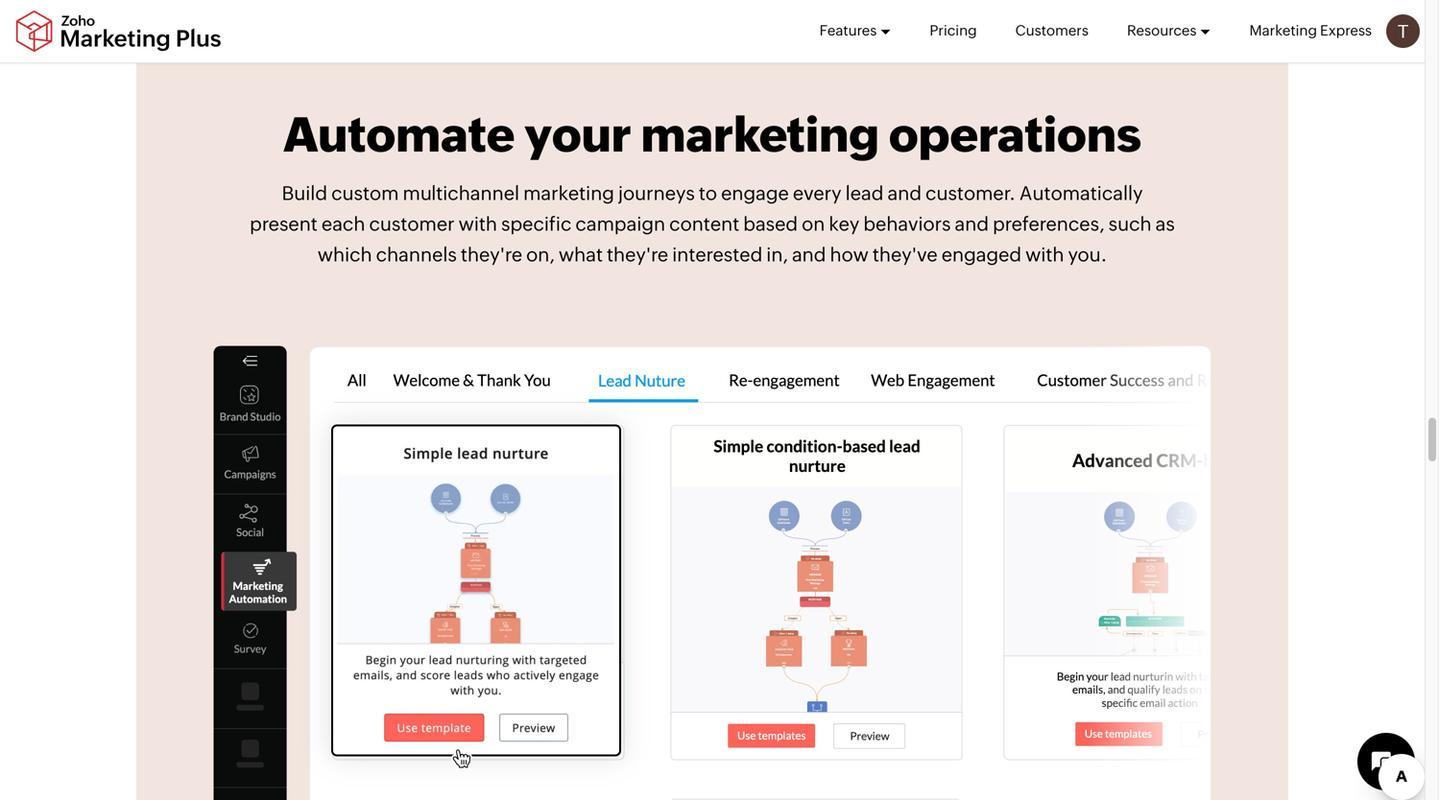 Task type: describe. For each thing, give the bounding box(es) containing it.
customers
[[1016, 22, 1089, 39]]

marketing express
[[1250, 22, 1372, 39]]

2 horizontal spatial and
[[955, 213, 989, 235]]

express
[[1320, 22, 1372, 39]]

your
[[524, 107, 632, 162]]

content
[[669, 213, 740, 235]]

build
[[282, 182, 327, 205]]

each
[[322, 213, 365, 235]]

0 horizontal spatial and
[[792, 244, 826, 266]]

marketing express link
[[1250, 0, 1372, 61]]

customer
[[369, 213, 455, 235]]

present
[[250, 213, 318, 235]]

what
[[559, 244, 603, 266]]

key
[[829, 213, 860, 235]]

lead
[[846, 182, 884, 205]]

engaged
[[942, 244, 1022, 266]]

channels
[[376, 244, 457, 266]]

automate
[[283, 107, 515, 162]]

as
[[1156, 213, 1175, 235]]

custom
[[331, 182, 399, 205]]

resources
[[1127, 22, 1197, 39]]

customers link
[[1016, 0, 1089, 61]]

automatically
[[1020, 182, 1143, 205]]

pricing link
[[930, 0, 977, 61]]

terry turtle image
[[1387, 14, 1420, 48]]

marketing automation image
[[190, 328, 1235, 801]]



Task type: locate. For each thing, give the bounding box(es) containing it.
how
[[830, 244, 869, 266]]

multichannel
[[403, 182, 520, 205]]

1 horizontal spatial and
[[888, 182, 922, 205]]

1 horizontal spatial marketing
[[641, 107, 880, 162]]

they've
[[873, 244, 938, 266]]

journeys
[[618, 182, 695, 205]]

0 horizontal spatial they're
[[461, 244, 522, 266]]

1 horizontal spatial with
[[1026, 244, 1064, 266]]

and up behaviors
[[888, 182, 922, 205]]

campaign
[[576, 213, 666, 235]]

to
[[699, 182, 717, 205]]

with down multichannel
[[459, 213, 497, 235]]

you.
[[1068, 244, 1107, 266]]

which
[[318, 244, 372, 266]]

marketing up 'specific'
[[523, 182, 615, 205]]

they're left on, at the left of page
[[461, 244, 522, 266]]

pricing
[[930, 22, 977, 39]]

resources link
[[1127, 0, 1211, 61]]

marketing
[[1250, 22, 1317, 39]]

behaviors
[[864, 213, 951, 235]]

operations
[[889, 107, 1142, 162]]

0 vertical spatial with
[[459, 213, 497, 235]]

automate your marketing operations
[[283, 107, 1142, 162]]

and down 'on'
[[792, 244, 826, 266]]

1 vertical spatial and
[[955, 213, 989, 235]]

marketing up engage
[[641, 107, 880, 162]]

preferences,
[[993, 213, 1105, 235]]

2 they're from the left
[[607, 244, 669, 266]]

they're
[[461, 244, 522, 266], [607, 244, 669, 266]]

in,
[[767, 244, 788, 266]]

2 vertical spatial and
[[792, 244, 826, 266]]

1 horizontal spatial they're
[[607, 244, 669, 266]]

they're down campaign
[[607, 244, 669, 266]]

features
[[820, 22, 877, 39]]

marketing inside 'build custom multichannel marketing journeys to engage every lead and customer. automatically present each customer with specific campaign content based on key behaviors and preferences, such as which channels they're on, what they're interested in, and how they've engaged with you.'
[[523, 182, 615, 205]]

and
[[888, 182, 922, 205], [955, 213, 989, 235], [792, 244, 826, 266]]

with
[[459, 213, 497, 235], [1026, 244, 1064, 266]]

1 they're from the left
[[461, 244, 522, 266]]

features link
[[820, 0, 891, 61]]

1 vertical spatial marketing
[[523, 182, 615, 205]]

0 vertical spatial and
[[888, 182, 922, 205]]

0 horizontal spatial with
[[459, 213, 497, 235]]

build custom multichannel marketing journeys to engage every lead and customer. automatically present each customer with specific campaign content based on key behaviors and preferences, such as which channels they're on, what they're interested in, and how they've engaged with you.
[[250, 182, 1175, 266]]

on,
[[526, 244, 555, 266]]

interested
[[672, 244, 763, 266]]

specific
[[501, 213, 572, 235]]

on
[[802, 213, 825, 235]]

and down customer.
[[955, 213, 989, 235]]

zoho marketingplus logo image
[[14, 10, 223, 52]]

0 vertical spatial marketing
[[641, 107, 880, 162]]

marketing
[[641, 107, 880, 162], [523, 182, 615, 205]]

customer.
[[926, 182, 1016, 205]]

1 vertical spatial with
[[1026, 244, 1064, 266]]

based
[[743, 213, 798, 235]]

such
[[1109, 213, 1152, 235]]

engage
[[721, 182, 789, 205]]

0 horizontal spatial marketing
[[523, 182, 615, 205]]

every
[[793, 182, 842, 205]]

with down preferences,
[[1026, 244, 1064, 266]]



Task type: vqa. For each thing, say whether or not it's contained in the screenshot.
Automate Your Marketing Operations
yes



